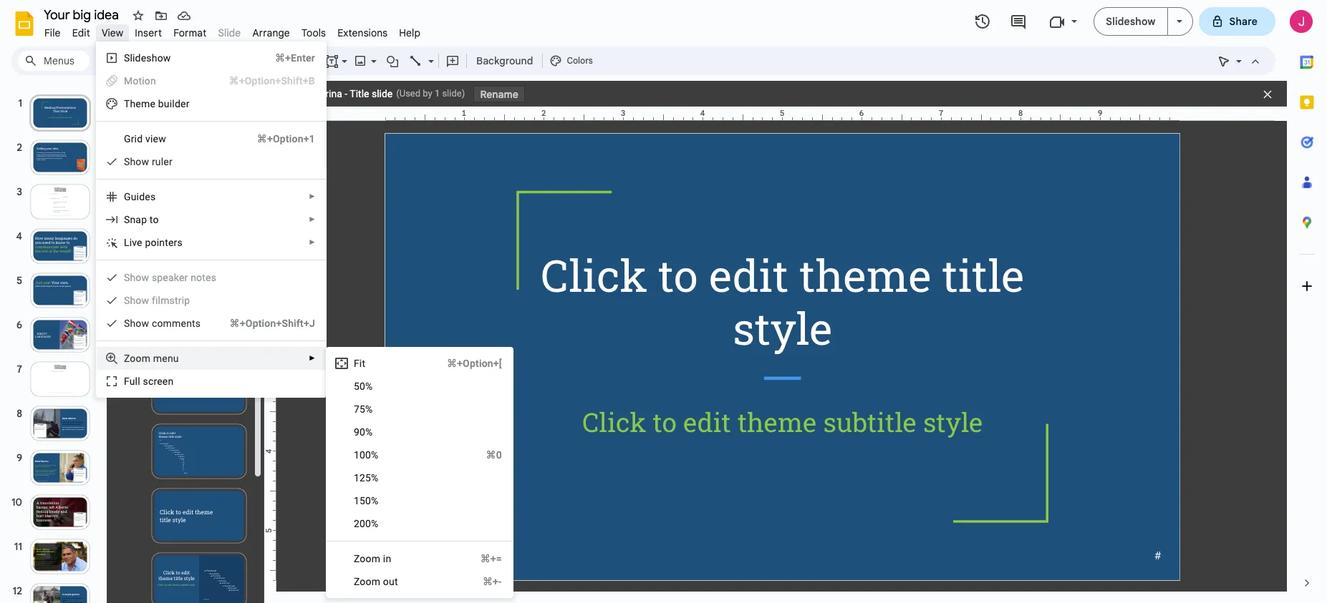 Task type: locate. For each thing, give the bounding box(es) containing it.
i
[[383, 554, 386, 565]]

application
[[0, 0, 1327, 604]]

⌘+option+[
[[447, 358, 502, 370]]

1 vertical spatial f
[[124, 376, 129, 388]]

title
[[350, 88, 369, 100]]

⌘+option+left bracket element
[[430, 357, 502, 371]]

► for z oom menu
[[309, 355, 316, 362]]

⌘+-
[[483, 577, 502, 588]]

by
[[423, 88, 432, 99]]

pointers
[[145, 237, 183, 249]]

rename
[[480, 88, 518, 101]]

g rid view
[[124, 133, 166, 145]]

checkbox item up ilmstrip
[[105, 271, 315, 285]]

show c omments
[[124, 318, 201, 330]]

0 horizontal spatial f
[[124, 376, 129, 388]]

menu bar containing file
[[39, 19, 426, 42]]

0 vertical spatial n
[[191, 272, 196, 284]]

show left c
[[124, 318, 149, 330]]

0 vertical spatial checkbox item
[[105, 271, 315, 285]]

12 5 %
[[354, 473, 379, 484]]

speaker
[[152, 272, 188, 284]]

show for show r uler
[[124, 156, 149, 168]]

menu item
[[105, 74, 315, 88]]

1 checkbox item from the top
[[105, 271, 315, 285]]

u
[[129, 376, 135, 388]]

show left r
[[124, 156, 149, 168]]

arrange menu item
[[247, 24, 296, 42]]

► for es
[[309, 193, 316, 201]]

r
[[152, 156, 155, 168]]

the
[[124, 98, 141, 110]]

►
[[309, 193, 316, 201], [309, 216, 316, 224], [309, 239, 316, 246], [309, 355, 316, 362]]

background button
[[470, 50, 540, 72]]

200%
[[354, 519, 379, 530]]

f for it
[[354, 358, 360, 370]]

show
[[124, 156, 149, 168], [124, 272, 149, 284], [124, 295, 149, 307], [124, 318, 149, 330]]

help menu item
[[393, 24, 426, 42]]

slideshow up motion a element
[[124, 52, 171, 64]]

c
[[152, 318, 157, 330]]

guides d element
[[124, 191, 160, 203]]

f up 50%
[[354, 358, 360, 370]]

1 vertical spatial checkbox item
[[105, 294, 315, 308]]

show for show c omments
[[124, 318, 149, 330]]

0 vertical spatial slideshow
[[1106, 15, 1156, 28]]

show up show f ilmstrip
[[124, 272, 149, 284]]

1 zoom from the top
[[354, 554, 381, 565]]

live pointers l element
[[124, 237, 187, 249]]

1 horizontal spatial f
[[354, 358, 360, 370]]

tab list
[[1287, 42, 1327, 564]]

checkbox item down otes
[[105, 294, 315, 308]]

menu
[[96, 42, 327, 398], [326, 347, 514, 599]]

checkbox item
[[105, 271, 315, 285], [105, 294, 315, 308]]

f
[[354, 358, 360, 370], [124, 376, 129, 388]]

show for show speaker n otes
[[124, 272, 149, 284]]

tab list inside menu bar banner
[[1287, 42, 1327, 564]]

tools menu item
[[296, 24, 332, 42]]

rename button
[[474, 86, 525, 102]]

100%
[[354, 450, 379, 461]]

menu bar
[[39, 19, 426, 42]]

presentation options image
[[1177, 20, 1182, 23]]

z
[[124, 353, 130, 365]]

f for u
[[124, 376, 129, 388]]

help
[[399, 27, 421, 39]]

tools
[[302, 27, 326, 39]]

1 show from the top
[[124, 156, 149, 168]]

l
[[124, 237, 129, 249]]

slideshow p element
[[124, 52, 175, 64]]

insert menu item
[[129, 24, 168, 42]]

show f ilmstrip
[[124, 295, 190, 307]]

to
[[150, 214, 159, 226]]

m
[[141, 98, 150, 110]]

otes
[[196, 272, 216, 284]]

grid view g element
[[124, 133, 170, 145]]

0 horizontal spatial slideshow
[[124, 52, 171, 64]]

n up ou
[[386, 554, 391, 565]]

200% 7 element
[[354, 519, 383, 530]]

slide)
[[442, 88, 465, 99]]

zoom menu z element
[[124, 353, 183, 365]]

2 ► from the top
[[309, 216, 316, 224]]

90%
[[354, 427, 373, 438]]

0 vertical spatial zoom
[[354, 554, 381, 565]]

zoom
[[354, 554, 381, 565], [354, 577, 381, 588]]

f left ll
[[124, 376, 129, 388]]

2 zoom from the top
[[354, 577, 381, 588]]

zoom left ou
[[354, 577, 381, 588]]

full screen u element
[[124, 376, 178, 388]]

4 ► from the top
[[309, 355, 316, 362]]

t
[[395, 577, 398, 588]]

⌘+hyphen element
[[466, 575, 502, 590]]

d
[[139, 191, 145, 203]]

150% 6 element
[[354, 496, 383, 507]]

100% 4 element
[[354, 450, 383, 461]]

screen
[[143, 376, 174, 388]]

slideshow inside 'slideshow' button
[[1106, 15, 1156, 28]]

it
[[360, 358, 366, 370]]

uler
[[155, 156, 173, 168]]

0 horizontal spatial n
[[191, 272, 196, 284]]

zoom for zoom ou t
[[354, 577, 381, 588]]

omments
[[157, 318, 201, 330]]

file menu item
[[39, 24, 66, 42]]

3 show from the top
[[124, 295, 149, 307]]

ou
[[383, 577, 395, 588]]

zoom left i at left
[[354, 554, 381, 565]]

checkbox item containing show speaker
[[105, 271, 315, 285]]

3 ► from the top
[[309, 239, 316, 246]]

n right "speaker"
[[191, 272, 196, 284]]

gui d es
[[124, 191, 156, 203]]

slide menu item
[[218, 27, 241, 39]]

ilmstrip
[[155, 295, 190, 307]]

n
[[191, 272, 196, 284], [386, 554, 391, 565]]

show left "f"
[[124, 295, 149, 307]]

2 checkbox item from the top
[[105, 294, 315, 308]]

Star checkbox
[[128, 6, 148, 26]]

4 show from the top
[[124, 318, 149, 330]]

z oom menu
[[124, 353, 179, 365]]

1 vertical spatial slideshow
[[124, 52, 171, 64]]

l ive pointers
[[124, 237, 183, 249]]

editing: marina - title slide (used by 1 slide)
[[276, 88, 465, 100]]

show speaker n otes
[[124, 272, 216, 284]]

⌘+option+shift+b
[[229, 75, 315, 87]]

50% 1 element
[[354, 381, 377, 393]]

125% 5 element
[[354, 473, 383, 484]]

the m e builder
[[124, 98, 190, 110]]

⌘+option+shift+b element
[[212, 74, 315, 88]]

%
[[371, 473, 379, 484]]

⌘+enter element
[[258, 51, 315, 65]]

slideshow
[[1106, 15, 1156, 28], [124, 52, 171, 64]]

1 ► from the top
[[309, 193, 316, 201]]

⌘+=
[[480, 554, 502, 565]]

0 vertical spatial f
[[354, 358, 360, 370]]

12
[[354, 473, 365, 484]]

ive
[[129, 237, 142, 249]]

1 horizontal spatial n
[[386, 554, 391, 565]]

► for l ive pointers
[[309, 239, 316, 246]]

75% 2 element
[[354, 404, 377, 416]]

1 vertical spatial n
[[386, 554, 391, 565]]

slideshow left presentation options icon
[[1106, 15, 1156, 28]]

edit menu item
[[66, 24, 96, 42]]

1 vertical spatial zoom
[[354, 577, 381, 588]]

edit
[[72, 27, 90, 39]]

select line image
[[425, 52, 434, 57]]

⌘+option+1
[[257, 133, 315, 145]]

menu bar inside menu bar banner
[[39, 19, 426, 42]]

2 show from the top
[[124, 272, 149, 284]]

zoom in i element
[[354, 554, 396, 565]]

1 horizontal spatial slideshow
[[1106, 15, 1156, 28]]



Task type: describe. For each thing, give the bounding box(es) containing it.
show r uler
[[124, 156, 173, 168]]

live pointer settings image
[[1233, 52, 1242, 57]]

background
[[476, 54, 533, 67]]

f u ll screen
[[124, 376, 174, 388]]

marina
[[311, 88, 342, 100]]

show for show f ilmstrip
[[124, 295, 149, 307]]

⌘0 element
[[469, 448, 502, 463]]

menu
[[153, 353, 179, 365]]

(used
[[396, 88, 421, 99]]

50%
[[354, 381, 373, 393]]

share button
[[1199, 7, 1276, 36]]

⌘+enter
[[275, 52, 315, 64]]

file
[[44, 27, 61, 39]]

5
[[365, 473, 371, 484]]

editing:
[[276, 88, 309, 100]]

gui
[[124, 191, 139, 203]]

menu containing slideshow
[[96, 42, 327, 398]]

ll
[[135, 376, 140, 388]]

e
[[150, 98, 156, 110]]

insert
[[135, 27, 162, 39]]

75%
[[354, 404, 373, 416]]

theme builder m element
[[124, 98, 194, 110]]

snap to
[[124, 214, 159, 226]]

format
[[173, 27, 207, 39]]

slide
[[218, 27, 241, 39]]

n for n
[[191, 272, 196, 284]]

snap
[[124, 214, 147, 226]]

checkbox item containing show
[[105, 294, 315, 308]]

format menu item
[[168, 24, 212, 42]]

g
[[124, 133, 131, 145]]

colors button
[[546, 50, 597, 72]]

application containing slideshow
[[0, 0, 1327, 604]]

slideshow for slideshow p 'element'
[[124, 52, 171, 64]]

extensions menu item
[[332, 24, 393, 42]]

snap to x element
[[124, 214, 163, 226]]

slide
[[372, 88, 393, 100]]

colors
[[567, 55, 593, 66]]

slideshow for 'slideshow' button
[[1106, 15, 1156, 28]]

share
[[1230, 15, 1258, 28]]

oom
[[130, 353, 151, 365]]

⌘+option+1 element
[[240, 132, 315, 146]]

arrange
[[252, 27, 290, 39]]

1
[[435, 88, 440, 99]]

⌘+equals element
[[463, 552, 502, 567]]

Rename text field
[[39, 6, 127, 23]]

⌘+option+shift+j
[[230, 318, 315, 330]]

view
[[145, 133, 166, 145]]

es
[[145, 191, 156, 203]]

show comments c element
[[124, 318, 205, 330]]

builder
[[158, 98, 190, 110]]

f
[[152, 295, 155, 307]]

view menu item
[[96, 24, 129, 42]]

show speaker notes n element
[[124, 272, 221, 284]]

⌘0
[[486, 450, 502, 461]]

n for i
[[386, 554, 391, 565]]

show ruler r element
[[124, 156, 177, 168]]

rid
[[131, 133, 143, 145]]

⌘+option+shift+j element
[[212, 317, 315, 331]]

150%
[[354, 496, 379, 507]]

90% 3 element
[[354, 427, 377, 438]]

Menus field
[[18, 51, 90, 71]]

-
[[345, 88, 348, 100]]

zoom for zoom i n
[[354, 554, 381, 565]]

menu containing f
[[326, 347, 514, 599]]

view
[[102, 27, 123, 39]]

zoom out t element
[[354, 577, 402, 588]]

slideshow button
[[1094, 7, 1168, 36]]

fit f element
[[354, 358, 370, 370]]

menu item containing motion
[[105, 74, 315, 88]]

zoom i n
[[354, 554, 391, 565]]

show filmstrip f element
[[124, 295, 194, 307]]

shape image
[[384, 51, 401, 71]]

motion
[[124, 75, 156, 87]]

f it
[[354, 358, 366, 370]]

menu bar banner
[[0, 0, 1327, 604]]

main toolbar
[[89, 50, 597, 72]]

mode and view toolbar
[[1213, 47, 1267, 75]]

motion a element
[[124, 75, 160, 87]]

zoom ou t
[[354, 577, 398, 588]]

extensions
[[338, 27, 388, 39]]



Task type: vqa. For each thing, say whether or not it's contained in the screenshot.
Full screen u "element"
yes



